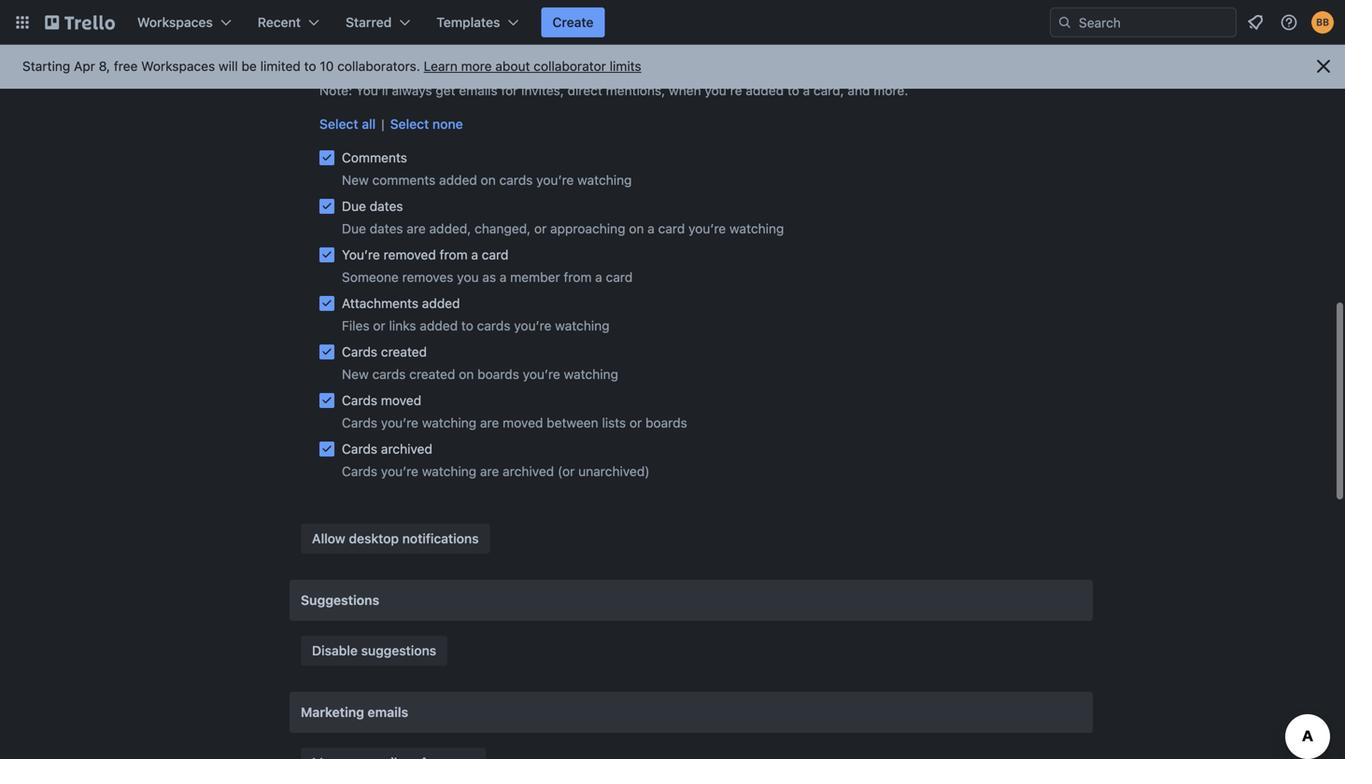 Task type: locate. For each thing, give the bounding box(es) containing it.
changed,
[[475, 221, 531, 236]]

|
[[382, 116, 385, 132]]

workspaces
[[137, 14, 213, 30], [141, 58, 215, 74]]

1 vertical spatial new
[[342, 367, 369, 382]]

2 vertical spatial are
[[480, 464, 499, 479]]

from down added, at the top of page
[[440, 247, 468, 263]]

new
[[342, 172, 369, 188], [342, 367, 369, 382]]

select
[[320, 116, 359, 132], [390, 116, 429, 132]]

card,
[[814, 83, 845, 98]]

files
[[342, 318, 370, 334]]

cards for cards created
[[342, 344, 378, 360]]

comments
[[373, 172, 436, 188]]

workspaces button
[[126, 7, 243, 37]]

archived
[[381, 442, 433, 457], [503, 464, 554, 479]]

cards up changed,
[[500, 172, 533, 188]]

a
[[803, 83, 811, 98], [648, 221, 655, 236], [471, 247, 479, 263], [500, 270, 507, 285], [596, 270, 603, 285]]

1 vertical spatial dates
[[370, 221, 403, 236]]

on up changed,
[[481, 172, 496, 188]]

on down files or links added to cards you're watching
[[459, 367, 474, 382]]

3 cards from the top
[[342, 415, 378, 431]]

card down approaching
[[606, 270, 633, 285]]

2 cards from the top
[[342, 393, 378, 408]]

due for due dates are added, changed, or approaching on a card you're watching
[[342, 221, 366, 236]]

0 vertical spatial are
[[407, 221, 426, 236]]

will
[[219, 58, 238, 74]]

5 cards from the top
[[342, 464, 378, 479]]

a down approaching
[[596, 270, 603, 285]]

1 vertical spatial to
[[788, 83, 800, 98]]

0 horizontal spatial on
[[459, 367, 474, 382]]

disable suggestions
[[312, 643, 437, 659]]

someone
[[342, 270, 399, 285]]

1 cards from the top
[[342, 344, 378, 360]]

0 horizontal spatial moved
[[381, 393, 422, 408]]

1 vertical spatial or
[[373, 318, 386, 334]]

a up the you
[[471, 247, 479, 263]]

from right the member
[[564, 270, 592, 285]]

cards down cards created
[[373, 367, 406, 382]]

to left 10
[[304, 58, 316, 74]]

card right approaching
[[659, 221, 685, 236]]

are
[[407, 221, 426, 236], [480, 415, 499, 431], [480, 464, 499, 479]]

archived left '(or'
[[503, 464, 554, 479]]

or right changed,
[[535, 221, 547, 236]]

none
[[433, 116, 463, 132]]

(or
[[558, 464, 575, 479]]

cards down as
[[477, 318, 511, 334]]

or right lists
[[630, 415, 642, 431]]

emails
[[459, 83, 498, 98], [368, 705, 409, 721]]

for
[[501, 83, 518, 98]]

0 vertical spatial due
[[342, 199, 366, 214]]

1 vertical spatial due
[[342, 221, 366, 236]]

workspaces up free
[[137, 14, 213, 30]]

create button
[[542, 7, 605, 37]]

watching
[[578, 172, 632, 188], [730, 221, 785, 236], [555, 318, 610, 334], [564, 367, 619, 382], [422, 415, 477, 431], [422, 464, 477, 479]]

emails right marketing
[[368, 705, 409, 721]]

Search field
[[1073, 8, 1237, 36]]

new for new comments added on cards you're watching
[[342, 172, 369, 188]]

0 vertical spatial boards
[[478, 367, 520, 382]]

new cards created on boards you're watching
[[342, 367, 619, 382]]

you're
[[705, 83, 743, 98], [537, 172, 574, 188], [689, 221, 726, 236], [514, 318, 552, 334], [523, 367, 561, 382], [381, 415, 419, 431], [381, 464, 419, 479]]

are for cards moved
[[480, 415, 499, 431]]

cards
[[342, 344, 378, 360], [342, 393, 378, 408], [342, 415, 378, 431], [342, 442, 378, 457], [342, 464, 378, 479]]

dates for due dates are added, changed, or approaching on a card you're watching
[[370, 221, 403, 236]]

allow desktop notifications
[[312, 531, 479, 547]]

1 horizontal spatial card
[[606, 270, 633, 285]]

cards for cards you're watching are moved between lists or boards
[[342, 415, 378, 431]]

on for cards
[[481, 172, 496, 188]]

1 due from the top
[[342, 199, 366, 214]]

2 horizontal spatial card
[[659, 221, 685, 236]]

workspaces down workspaces dropdown button
[[141, 58, 215, 74]]

due
[[342, 199, 366, 214], [342, 221, 366, 236]]

1 new from the top
[[342, 172, 369, 188]]

direct
[[568, 83, 603, 98]]

to left the card,
[[788, 83, 800, 98]]

added left the card,
[[746, 83, 784, 98]]

1 vertical spatial are
[[480, 415, 499, 431]]

1 horizontal spatial emails
[[459, 83, 498, 98]]

unarchived)
[[579, 464, 650, 479]]

0 horizontal spatial card
[[482, 247, 509, 263]]

note:
[[320, 83, 352, 98]]

suggestions
[[301, 593, 380, 608]]

cards
[[500, 172, 533, 188], [477, 318, 511, 334], [373, 367, 406, 382]]

on
[[481, 172, 496, 188], [629, 221, 644, 236], [459, 367, 474, 382]]

2 horizontal spatial to
[[788, 83, 800, 98]]

dates down due dates
[[370, 221, 403, 236]]

2 horizontal spatial on
[[629, 221, 644, 236]]

to down the you
[[462, 318, 474, 334]]

select all button
[[320, 115, 376, 134]]

a right approaching
[[648, 221, 655, 236]]

1 dates from the top
[[370, 199, 403, 214]]

templates
[[437, 14, 500, 30]]

2 due from the top
[[342, 221, 366, 236]]

moved up "cards archived"
[[381, 393, 422, 408]]

dates down comments
[[370, 199, 403, 214]]

archived down cards moved
[[381, 442, 433, 457]]

cards created
[[342, 344, 427, 360]]

0 horizontal spatial archived
[[381, 442, 433, 457]]

0 horizontal spatial or
[[373, 318, 386, 334]]

select left 'all' at the top of the page
[[320, 116, 359, 132]]

dates
[[370, 199, 403, 214], [370, 221, 403, 236]]

added down removes
[[422, 296, 460, 311]]

0 horizontal spatial emails
[[368, 705, 409, 721]]

starting
[[22, 58, 70, 74]]

boards right lists
[[646, 415, 688, 431]]

boards up cards you're watching are moved between lists or boards
[[478, 367, 520, 382]]

added
[[746, 83, 784, 98], [439, 172, 477, 188], [422, 296, 460, 311], [420, 318, 458, 334]]

on for boards
[[459, 367, 474, 382]]

1 horizontal spatial archived
[[503, 464, 554, 479]]

more
[[461, 58, 492, 74]]

are up cards you're watching are archived (or unarchived)
[[480, 415, 499, 431]]

create
[[553, 14, 594, 30]]

4 cards from the top
[[342, 442, 378, 457]]

1 horizontal spatial to
[[462, 318, 474, 334]]

select all | select none
[[320, 116, 463, 132]]

on right approaching
[[629, 221, 644, 236]]

are up removed
[[407, 221, 426, 236]]

2 vertical spatial on
[[459, 367, 474, 382]]

2 vertical spatial cards
[[373, 367, 406, 382]]

moved left between
[[503, 415, 543, 431]]

0 vertical spatial or
[[535, 221, 547, 236]]

0 vertical spatial moved
[[381, 393, 422, 408]]

created down cards created
[[410, 367, 456, 382]]

you'll
[[356, 83, 388, 98]]

limits
[[610, 58, 642, 74]]

moved
[[381, 393, 422, 408], [503, 415, 543, 431]]

0 vertical spatial workspaces
[[137, 14, 213, 30]]

to
[[304, 58, 316, 74], [788, 83, 800, 98], [462, 318, 474, 334]]

marketing
[[301, 705, 364, 721]]

more.
[[874, 83, 909, 98]]

are down cards you're watching are moved between lists or boards
[[480, 464, 499, 479]]

or
[[535, 221, 547, 236], [373, 318, 386, 334], [630, 415, 642, 431]]

0 horizontal spatial select
[[320, 116, 359, 132]]

added up added, at the top of page
[[439, 172, 477, 188]]

search image
[[1058, 15, 1073, 30]]

1 vertical spatial archived
[[503, 464, 554, 479]]

select right '|'
[[390, 116, 429, 132]]

collaborators.
[[338, 58, 420, 74]]

boards
[[478, 367, 520, 382], [646, 415, 688, 431]]

0 vertical spatial dates
[[370, 199, 403, 214]]

files or links added to cards you're watching
[[342, 318, 610, 334]]

new comments added on cards you're watching
[[342, 172, 632, 188]]

1 horizontal spatial on
[[481, 172, 496, 188]]

1 vertical spatial boards
[[646, 415, 688, 431]]

1 select from the left
[[320, 116, 359, 132]]

desktop
[[349, 531, 399, 547]]

get
[[436, 83, 456, 98]]

cards moved
[[342, 393, 422, 408]]

0 notifications image
[[1245, 11, 1267, 34]]

2 new from the top
[[342, 367, 369, 382]]

or down attachments
[[373, 318, 386, 334]]

8,
[[99, 58, 110, 74]]

0 vertical spatial from
[[440, 247, 468, 263]]

0 horizontal spatial to
[[304, 58, 316, 74]]

from
[[440, 247, 468, 263], [564, 270, 592, 285]]

created down "links" on the left top of page
[[381, 344, 427, 360]]

0 vertical spatial on
[[481, 172, 496, 188]]

emails down more
[[459, 83, 498, 98]]

created
[[381, 344, 427, 360], [410, 367, 456, 382]]

new down cards created
[[342, 367, 369, 382]]

1 horizontal spatial from
[[564, 270, 592, 285]]

1 vertical spatial created
[[410, 367, 456, 382]]

2 dates from the top
[[370, 221, 403, 236]]

0 vertical spatial new
[[342, 172, 369, 188]]

1 vertical spatial on
[[629, 221, 644, 236]]

2 vertical spatial to
[[462, 318, 474, 334]]

1 horizontal spatial select
[[390, 116, 429, 132]]

cards you're watching are archived (or unarchived)
[[342, 464, 650, 479]]

note: you'll always get emails for invites, direct mentions, when you're added to a card, and more.
[[320, 83, 909, 98]]

open information menu image
[[1280, 13, 1299, 32]]

due dates are added, changed, or approaching on a card you're watching
[[342, 221, 785, 236]]

new down comments
[[342, 172, 369, 188]]

bob builder (bobbuilder40) image
[[1312, 11, 1335, 34]]

1 vertical spatial moved
[[503, 415, 543, 431]]

2 horizontal spatial or
[[630, 415, 642, 431]]

card up as
[[482, 247, 509, 263]]



Task type: describe. For each thing, give the bounding box(es) containing it.
select none button
[[390, 115, 463, 134]]

starred
[[346, 14, 392, 30]]

allow
[[312, 531, 346, 547]]

starred button
[[335, 7, 422, 37]]

someone removes you as a member from a card
[[342, 270, 633, 285]]

0 vertical spatial created
[[381, 344, 427, 360]]

a left the card,
[[803, 83, 811, 98]]

1 vertical spatial card
[[482, 247, 509, 263]]

2 vertical spatial card
[[606, 270, 633, 285]]

0 horizontal spatial boards
[[478, 367, 520, 382]]

learn more about collaborator limits link
[[424, 58, 642, 74]]

you're removed from a card
[[342, 247, 509, 263]]

always
[[392, 83, 432, 98]]

0 vertical spatial archived
[[381, 442, 433, 457]]

0 horizontal spatial from
[[440, 247, 468, 263]]

2 vertical spatial or
[[630, 415, 642, 431]]

disable suggestions link
[[301, 636, 448, 666]]

cards you're watching are moved between lists or boards
[[342, 415, 688, 431]]

attachments
[[342, 296, 419, 311]]

1 vertical spatial from
[[564, 270, 592, 285]]

allow desktop notifications link
[[301, 524, 490, 554]]

be
[[242, 58, 257, 74]]

member
[[511, 270, 560, 285]]

cards for cards archived
[[342, 442, 378, 457]]

new for new cards created on boards you're watching
[[342, 367, 369, 382]]

workspaces inside dropdown button
[[137, 14, 213, 30]]

mentions,
[[606, 83, 666, 98]]

recent button
[[247, 7, 331, 37]]

marketing emails
[[301, 705, 409, 721]]

approaching
[[551, 221, 626, 236]]

invites,
[[522, 83, 564, 98]]

1 vertical spatial workspaces
[[141, 58, 215, 74]]

suggestions
[[361, 643, 437, 659]]

about
[[496, 58, 530, 74]]

0 vertical spatial to
[[304, 58, 316, 74]]

0 vertical spatial emails
[[459, 83, 498, 98]]

comments
[[342, 150, 407, 165]]

added,
[[429, 221, 471, 236]]

starting apr 8, free workspaces will be limited to 10 collaborators. learn more about collaborator limits
[[22, 58, 642, 74]]

back to home image
[[45, 7, 115, 37]]

a right as
[[500, 270, 507, 285]]

links
[[389, 318, 416, 334]]

you
[[457, 270, 479, 285]]

1 horizontal spatial or
[[535, 221, 547, 236]]

attachments added
[[342, 296, 460, 311]]

cards for cards you're watching are archived (or unarchived)
[[342, 464, 378, 479]]

removed
[[384, 247, 436, 263]]

limited
[[260, 58, 301, 74]]

dates for due dates
[[370, 199, 403, 214]]

due for due dates
[[342, 199, 366, 214]]

removes
[[402, 270, 454, 285]]

disable
[[312, 643, 358, 659]]

10
[[320, 58, 334, 74]]

added right "links" on the left top of page
[[420, 318, 458, 334]]

0 vertical spatial card
[[659, 221, 685, 236]]

cards for cards moved
[[342, 393, 378, 408]]

lists
[[602, 415, 626, 431]]

learn
[[424, 58, 458, 74]]

1 vertical spatial cards
[[477, 318, 511, 334]]

free
[[114, 58, 138, 74]]

apr
[[74, 58, 95, 74]]

you're
[[342, 247, 380, 263]]

due dates
[[342, 199, 403, 214]]

0 vertical spatial cards
[[500, 172, 533, 188]]

templates button
[[426, 7, 530, 37]]

and
[[848, 83, 871, 98]]

collaborator
[[534, 58, 606, 74]]

1 horizontal spatial moved
[[503, 415, 543, 431]]

between
[[547, 415, 599, 431]]

all
[[362, 116, 376, 132]]

recent
[[258, 14, 301, 30]]

as
[[483, 270, 496, 285]]

1 vertical spatial emails
[[368, 705, 409, 721]]

1 horizontal spatial boards
[[646, 415, 688, 431]]

when
[[669, 83, 702, 98]]

are for cards archived
[[480, 464, 499, 479]]

2 select from the left
[[390, 116, 429, 132]]

cards archived
[[342, 442, 433, 457]]

notifications
[[403, 531, 479, 547]]

primary element
[[0, 0, 1346, 45]]



Task type: vqa. For each thing, say whether or not it's contained in the screenshot.
middle Ups
no



